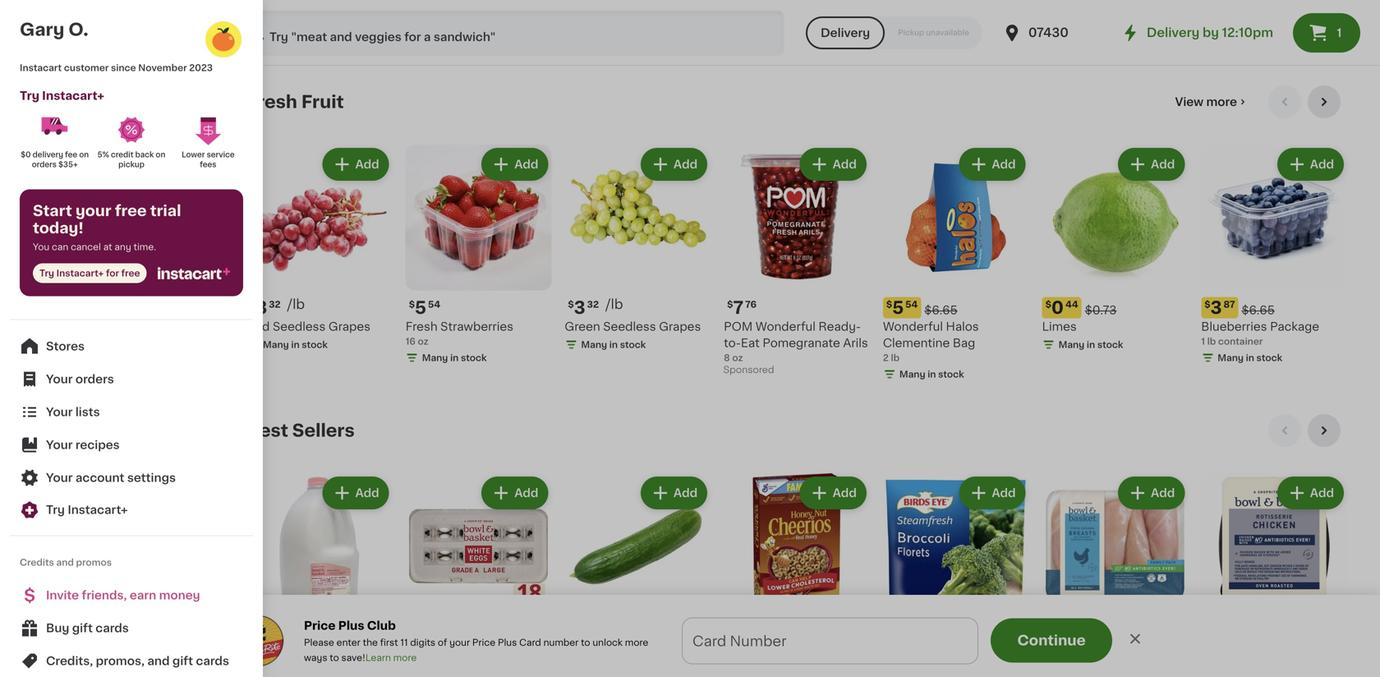 Task type: describe. For each thing, give the bounding box(es) containing it.
1 vertical spatial free
[[121, 269, 140, 278]]

many in stock down wonderful halos clementine bag 2 lb
[[900, 370, 965, 379]]

add button for bowl & basket fresh chicken breasts with ri
[[1120, 478, 1184, 508]]

credit
[[111, 151, 134, 159]]

green seedless grapes
[[565, 321, 701, 333]]

orders inside treatment tracker modal dialog
[[741, 641, 789, 655]]

snacks & candy
[[20, 608, 117, 620]]

delivery for delivery
[[821, 27, 870, 39]]

$ 3 32 /lb
[[568, 298, 623, 317]]

try instacart+ link
[[10, 494, 253, 526]]

many in stock down green seedless grapes
[[581, 340, 646, 349]]

add button for red seedless grapes
[[324, 150, 388, 179]]

get
[[543, 641, 571, 655]]

frozen
[[20, 639, 60, 651]]

broccoli
[[883, 666, 931, 677]]

instacart customer since november 2023
[[20, 63, 213, 72]]

item carousel region containing fresh fruit
[[247, 85, 1348, 401]]

1 vertical spatial and
[[147, 655, 170, 667]]

delivery by 12:10pm link
[[1121, 23, 1274, 43]]

many in stock down red seedless grapes
[[263, 340, 328, 349]]

$ inside the $ 2 21 /lb $3.32 bowl & basket fresh chicken breasts with ri
[[1046, 629, 1052, 638]]

in down red seedless grapes
[[291, 340, 300, 349]]

many in stock down $ 0 44 $0.73 limes at the right top of the page
[[1059, 340, 1124, 349]]

5 up 16
[[415, 299, 427, 317]]

54 for $6.98
[[428, 629, 441, 638]]

3 inside 3 32 /lb
[[256, 299, 267, 317]]

add button for wonderful halos clementine bag
[[961, 150, 1024, 179]]

more for learn more
[[393, 653, 417, 662]]

earn
[[130, 590, 156, 601]]

07430 button
[[1003, 10, 1101, 56]]

dairy
[[20, 514, 52, 526]]

1 vertical spatial price
[[304, 620, 336, 632]]

your orders
[[46, 374, 114, 385]]

many down fresh strawberries 16 oz
[[422, 354, 448, 363]]

steamfresh
[[941, 650, 1007, 661]]

lb inside wonderful halos clementine bag 2 lb
[[891, 354, 900, 363]]

sellers
[[292, 422, 355, 439]]

buy for buy it again
[[46, 330, 69, 341]]

get free delivery on next 3 orders
[[543, 641, 789, 655]]

start
[[33, 204, 72, 218]]

1 vertical spatial try instacart+
[[46, 504, 128, 516]]

for
[[106, 269, 119, 278]]

44
[[1066, 300, 1079, 309]]

& for meat & seafood
[[53, 577, 63, 588]]

gary o. image
[[204, 20, 243, 59]]

limes
[[1043, 321, 1077, 333]]

in down green seedless grapes
[[610, 340, 618, 349]]

100% satisfaction guarantee button
[[26, 194, 184, 210]]

many down clementine
[[900, 370, 926, 379]]

2 vertical spatial to
[[330, 653, 339, 662]]

73
[[588, 629, 600, 638]]

instacart logo image
[[56, 23, 154, 43]]

54 for 7
[[428, 300, 441, 309]]

$2.76 original price: $3.54 element
[[883, 626, 1029, 647]]

many in stock down fresh strawberries 16 oz
[[422, 354, 487, 363]]

$6.65 inside the $5.54 original price: $6.65 element
[[925, 305, 958, 316]]

credits
[[20, 558, 54, 567]]

5%
[[98, 151, 109, 159]]

delivery for delivery by 12:10pm
[[1147, 27, 1200, 39]]

settings
[[127, 472, 176, 484]]

on for back
[[156, 151, 165, 159]]

0 vertical spatial to
[[142, 216, 152, 225]]

1 horizontal spatial plus
[[338, 620, 365, 632]]

green
[[565, 321, 600, 333]]

1 inside $ 3 87 $6.65 blueberries package 1 lb container
[[1202, 337, 1206, 346]]

buy it again link
[[10, 319, 200, 352]]

delivery by 12:10pm
[[1147, 27, 1274, 39]]

0 for $0.99
[[574, 628, 587, 645]]

fresh for fresh strawberries 16 oz
[[406, 321, 438, 333]]

many down container
[[1218, 354, 1244, 363]]

$0.73 original price: $0.99 element
[[565, 626, 711, 647]]

$ inside '$ 3 32 /lb'
[[568, 300, 574, 309]]

main content containing fresh fruit
[[0, 66, 1381, 677]]

product group containing 7
[[724, 145, 870, 379]]

your for your lists
[[46, 406, 73, 418]]

best
[[247, 422, 288, 439]]

1 horizontal spatial gift
[[173, 655, 193, 667]]

1 horizontal spatial club
[[367, 620, 396, 632]]

produce
[[20, 483, 70, 495]]

in down fresh strawberries 16 oz
[[450, 354, 459, 363]]

eggs
[[67, 514, 97, 526]]

$ 5 54 for 7
[[409, 299, 441, 317]]

stock down $0.73
[[1098, 340, 1124, 349]]

number
[[544, 638, 579, 647]]

16
[[406, 337, 416, 346]]

4 76
[[256, 628, 281, 645]]

0 horizontal spatial price
[[45, 216, 69, 225]]

$3.32 per pound element for green
[[565, 297, 711, 319]]

$5.32 original price: $6.98 element
[[724, 626, 870, 647]]

view pricing policy link
[[56, 181, 154, 194]]

your recipes
[[46, 439, 120, 451]]

0 vertical spatial card
[[117, 216, 140, 225]]

2 vertical spatial instacart+
[[68, 504, 128, 516]]

product group containing 4
[[247, 473, 393, 677]]

$6.65 inside $ 3 87 $6.65 blueberries package 1 lb container
[[1242, 305, 1275, 316]]

& for bowl & basket whole milk one gallon
[[278, 650, 287, 661]]

$ inside $ 0 73 $0.99
[[568, 629, 574, 638]]

76 inside $ 7 76
[[745, 300, 757, 309]]

seedless for 32
[[273, 321, 326, 333]]

eggs,
[[442, 666, 474, 677]]

eye
[[916, 650, 938, 661]]

100% satisfaction guarantee
[[42, 199, 174, 208]]

by
[[1203, 27, 1219, 39]]

wonderful inside pom wonderful ready- to-eat pomegranate arils 8 oz
[[756, 321, 816, 333]]

bag
[[953, 338, 976, 349]]

since
[[111, 63, 136, 72]]

your account settings
[[46, 472, 176, 484]]

credits,
[[46, 655, 93, 667]]

satisfaction
[[69, 199, 124, 208]]

gary o.
[[20, 21, 89, 38]]

/lb inside 3 32 /lb
[[287, 298, 305, 311]]

& for dairy & eggs
[[54, 514, 64, 526]]

free
[[761, 610, 782, 619]]

0 horizontal spatial cards
[[96, 623, 129, 634]]

0 for $0.73
[[1052, 299, 1064, 317]]

delivery button
[[806, 16, 885, 49]]

today!
[[33, 221, 84, 235]]

can
[[52, 242, 68, 251]]

recipes
[[75, 439, 120, 451]]

your orders link
[[10, 363, 253, 396]]

view for view more
[[1176, 96, 1204, 108]]

many down limes
[[1059, 340, 1085, 349]]

white
[[406, 666, 439, 677]]

learn more link
[[366, 653, 417, 662]]

view pricing policy
[[56, 183, 144, 192]]

to-
[[724, 338, 741, 349]]

instacart+ for you can cancel at any time.
[[56, 269, 104, 278]]

buy it again
[[46, 330, 116, 341]]

32 inside 3 32 /lb
[[269, 300, 281, 309]]

bowl for 5
[[406, 650, 434, 661]]

$3.32 per pound element for red
[[247, 297, 393, 319]]

your inside the 'please enter the first 11 digits of your price plus card number to unlock more ways to save!'
[[450, 638, 470, 647]]

stock down red seedless grapes
[[302, 340, 328, 349]]

all stores link
[[56, 10, 217, 56]]

try for instacart customer since november 2023
[[20, 90, 39, 101]]

instacart plus image
[[158, 267, 230, 279]]

seafood
[[65, 577, 115, 588]]

item carousel region containing best sellers
[[247, 414, 1348, 677]]

service type group
[[806, 16, 983, 49]]

container
[[1219, 337, 1263, 346]]

start your free trial today! you can cancel at any time.
[[33, 204, 181, 251]]

many down red
[[263, 340, 289, 349]]

birds
[[883, 650, 913, 661]]

dairy & eggs link
[[10, 505, 200, 536]]

2 inside the $ 2 21 /lb $3.32 bowl & basket fresh chicken breasts with ri
[[1052, 628, 1063, 645]]

whole
[[332, 650, 369, 661]]

$0.44 original price: $0.73 element
[[1043, 297, 1189, 319]]

promos,
[[96, 655, 145, 667]]

stock down bag
[[939, 370, 965, 379]]

save
[[154, 216, 176, 225]]

$3.87 original price: $6.65 element
[[1202, 297, 1348, 319]]

shoprite link
[[69, 85, 141, 178]]

lists link
[[10, 352, 200, 385]]

view for view pricing policy
[[56, 183, 78, 192]]

$0.73
[[1085, 305, 1117, 316]]

$ 0 44 $0.73 limes
[[1043, 299, 1117, 333]]

add button for green seedless grapes
[[643, 150, 706, 179]]

bowl & basket whole milk one gallon
[[247, 650, 369, 677]]

dairy & eggs
[[20, 514, 97, 526]]

pickup
[[118, 161, 144, 168]]

$ inside $ 0 44 $0.73 limes
[[1046, 300, 1052, 309]]

$ up clementine
[[887, 300, 893, 309]]

54 up clementine
[[906, 300, 918, 309]]

wonderful halos clementine bag 2 lb
[[883, 321, 979, 363]]

beverages
[[20, 546, 83, 557]]

first
[[380, 638, 398, 647]]

in down $ 0 44 $0.73 limes at the right top of the page
[[1087, 340, 1096, 349]]

continue button
[[991, 618, 1113, 663]]

Card Number text field
[[683, 618, 978, 664]]

1 inside button
[[1337, 27, 1342, 39]]

your lists link
[[10, 396, 253, 429]]

07430
[[1029, 27, 1069, 39]]

on for delivery
[[670, 641, 689, 655]]

bowl for 76
[[247, 650, 275, 661]]

learn more
[[366, 653, 417, 662]]



Task type: locate. For each thing, give the bounding box(es) containing it.
more down 11
[[393, 653, 417, 662]]

0 vertical spatial oz
[[418, 337, 429, 346]]

0 vertical spatial and
[[56, 558, 74, 567]]

add
[[355, 159, 379, 170], [515, 159, 539, 170], [674, 159, 698, 170], [833, 159, 857, 170], [992, 159, 1016, 170], [1151, 159, 1175, 170], [1311, 159, 1335, 170], [24, 216, 43, 225], [355, 487, 379, 499], [515, 487, 539, 499], [674, 487, 698, 499], [833, 487, 857, 499], [992, 487, 1016, 499], [1151, 487, 1175, 499], [1311, 487, 1335, 499]]

0 vertical spatial free
[[115, 204, 147, 218]]

1 vertical spatial plus
[[338, 620, 365, 632]]

many in stock
[[263, 340, 328, 349], [1059, 340, 1124, 349], [581, 340, 646, 349], [422, 354, 487, 363], [1218, 354, 1283, 363], [900, 370, 965, 379]]

more down by
[[1207, 96, 1238, 108]]

product group
[[247, 145, 393, 355], [406, 145, 552, 368], [565, 145, 711, 355], [724, 145, 870, 379], [883, 145, 1029, 384], [1043, 145, 1189, 355], [1202, 145, 1348, 368], [247, 473, 393, 677], [406, 473, 552, 677], [565, 473, 711, 677], [724, 473, 870, 677], [883, 473, 1029, 677], [1043, 473, 1189, 677], [1202, 473, 1348, 677]]

oz inside pom wonderful ready- to-eat pomegranate arils 8 oz
[[732, 354, 743, 363]]

& for bowl & basket large white eggs, 18 count
[[437, 650, 446, 661]]

0 horizontal spatial basket
[[290, 650, 329, 661]]

friends,
[[82, 590, 127, 601]]

halos
[[946, 321, 979, 333]]

& inside bowl & basket large white eggs, 18 count
[[437, 650, 446, 661]]

plus inside the 'please enter the first 11 digits of your price plus card number to unlock more ways to save!'
[[498, 638, 517, 647]]

orders left $35+ on the top left of page
[[32, 161, 57, 168]]

you
[[33, 242, 49, 251]]

2 horizontal spatial 32
[[747, 629, 758, 638]]

card down the 100% satisfaction guarantee
[[117, 216, 140, 225]]

snacks
[[20, 608, 63, 620]]

more
[[987, 643, 1011, 652]]

& for snacks & candy
[[66, 608, 75, 620]]

87
[[1224, 300, 1236, 309]]

1 vertical spatial buy
[[46, 623, 69, 634]]

card up "large" in the bottom left of the page
[[519, 638, 541, 647]]

2 inside wonderful halos clementine bag 2 lb
[[883, 354, 889, 363]]

76 right 4
[[270, 629, 281, 638]]

0 horizontal spatial bowl
[[247, 650, 275, 661]]

all stores
[[173, 29, 216, 38]]

buy gift cards
[[46, 623, 129, 634]]

$3.32 per pound element up green seedless grapes
[[565, 297, 711, 319]]

/lb inside the $ 2 21 /lb $3.32 bowl & basket fresh chicken breasts with ri
[[1081, 627, 1099, 640]]

1 vertical spatial cards
[[196, 655, 229, 667]]

32 for 5
[[747, 629, 758, 638]]

basket inside bowl & basket large white eggs, 18 count
[[449, 650, 489, 661]]

basket up breasts
[[1086, 660, 1125, 672]]

fee
[[65, 151, 77, 159]]

1 horizontal spatial 2
[[1052, 628, 1063, 645]]

1 horizontal spatial and
[[147, 655, 170, 667]]

$ up digits
[[409, 629, 415, 638]]

credits and promos
[[20, 558, 112, 567]]

shop
[[46, 264, 77, 275]]

guarantee
[[127, 199, 174, 208]]

& up one
[[278, 650, 287, 661]]

0 horizontal spatial seedless
[[273, 321, 326, 333]]

more inside popup button
[[1207, 96, 1238, 108]]

plus up enter
[[338, 620, 365, 632]]

0 vertical spatial cards
[[96, 623, 129, 634]]

instacart+ for instacart customer since november 2023
[[42, 90, 104, 101]]

2 buy from the top
[[46, 623, 69, 634]]

in
[[291, 340, 300, 349], [1087, 340, 1096, 349], [610, 340, 618, 349], [450, 354, 459, 363], [1246, 354, 1255, 363], [928, 370, 936, 379]]

oz right 16
[[418, 337, 429, 346]]

of
[[438, 638, 447, 647]]

lists
[[46, 362, 74, 374]]

package
[[1271, 321, 1320, 333]]

fresh fruit
[[247, 93, 344, 111]]

1 horizontal spatial $6.65
[[1242, 305, 1275, 316]]

1 vertical spatial to
[[581, 638, 590, 647]]

1 vertical spatial 76
[[270, 629, 281, 638]]

$0 delivery fee on orders $35+
[[21, 151, 91, 168]]

32 inside the $ 5 32 $6.98
[[747, 629, 758, 638]]

None search field
[[235, 10, 785, 56]]

price inside the 'please enter the first 11 digits of your price plus card number to unlock more ways to save!'
[[472, 638, 496, 647]]

1 horizontal spatial fresh
[[406, 321, 438, 333]]

florets
[[934, 666, 974, 677]]

instacart+ down cancel
[[56, 269, 104, 278]]

basket inside bowl & basket whole milk one gallon
[[290, 650, 329, 661]]

0 vertical spatial more
[[1207, 96, 1238, 108]]

red
[[247, 321, 270, 333]]

1 vertical spatial club
[[367, 620, 396, 632]]

count
[[493, 666, 526, 677]]

large
[[491, 650, 524, 661]]

bowl inside bowl & basket large white eggs, 18 count
[[406, 650, 434, 661]]

buy for buy gift cards
[[46, 623, 69, 634]]

free inside start your free trial today! you can cancel at any time.
[[115, 204, 147, 218]]

eat
[[741, 338, 760, 349]]

0 vertical spatial delivery
[[33, 151, 63, 159]]

grapes for 32
[[329, 321, 371, 333]]

2 grapes from the left
[[659, 321, 701, 333]]

3 inside $ 3 87 $6.65 blueberries package 1 lb container
[[1211, 299, 1222, 317]]

$ 5 54 up 16
[[409, 299, 441, 317]]

& up the chicken
[[1074, 660, 1083, 672]]

basket down please
[[290, 650, 329, 661]]

buy inside credits and promos element
[[46, 623, 69, 634]]

to down guarantee
[[142, 216, 152, 225]]

& left eggs
[[54, 514, 64, 526]]

money
[[159, 590, 200, 601]]

1 vertical spatial gift
[[173, 655, 193, 667]]

/lb up green seedless grapes
[[606, 298, 623, 311]]

please enter the first 11 digits of your price plus card number to unlock more ways to save!
[[304, 638, 649, 662]]

0 vertical spatial fresh
[[247, 93, 297, 111]]

your for your account settings
[[46, 472, 73, 484]]

0 horizontal spatial shoprite logo image
[[69, 85, 141, 158]]

more for view more
[[1207, 96, 1238, 108]]

item carousel region
[[247, 85, 1348, 401], [247, 414, 1348, 677]]

0 inside $0.73 original price: $0.99 element
[[574, 628, 587, 645]]

on inside treatment tracker modal dialog
[[670, 641, 689, 655]]

add button for blueberries package
[[1279, 150, 1343, 179]]

basket for 5
[[449, 650, 489, 661]]

5 up clementine
[[893, 299, 904, 317]]

/lb for 3
[[606, 298, 623, 311]]

stock down container
[[1257, 354, 1283, 363]]

bowl
[[247, 650, 275, 661], [406, 650, 434, 661], [1043, 660, 1071, 672]]

1 horizontal spatial on
[[156, 151, 165, 159]]

seedless for 3
[[603, 321, 656, 333]]

$6.65 up halos
[[925, 305, 958, 316]]

try for you can cancel at any time.
[[39, 269, 54, 278]]

with
[[1140, 676, 1164, 677]]

many down green
[[581, 340, 607, 349]]

$5.54 original price: $6.65 element
[[883, 297, 1029, 319]]

2 horizontal spatial fresh
[[1128, 660, 1160, 672]]

delivery
[[1147, 27, 1200, 39], [821, 27, 870, 39]]

beverages link
[[10, 536, 200, 567]]

0 horizontal spatial $3.32 per pound element
[[247, 297, 393, 319]]

0 horizontal spatial 2
[[883, 354, 889, 363]]

bowl inside the $ 2 21 /lb $3.32 bowl & basket fresh chicken breasts with ri
[[1043, 660, 1071, 672]]

1 vertical spatial 2
[[1052, 628, 1063, 645]]

0 vertical spatial lb
[[1208, 337, 1216, 346]]

1 wonderful from the left
[[756, 321, 816, 333]]

gift down buy gift cards link
[[173, 655, 193, 667]]

seedless down '$ 3 32 /lb'
[[603, 321, 656, 333]]

sponsored badge image
[[724, 366, 774, 375]]

2 left 21
[[1052, 628, 1063, 645]]

your left lists
[[46, 406, 73, 418]]

bowl up milk at left bottom
[[247, 650, 275, 661]]

2 horizontal spatial bowl
[[1043, 660, 1071, 672]]

2 vertical spatial orders
[[741, 641, 789, 655]]

2 horizontal spatial on
[[670, 641, 689, 655]]

on right fee
[[79, 151, 89, 159]]

1 seedless from the left
[[273, 321, 326, 333]]

1 horizontal spatial wonderful
[[883, 321, 943, 333]]

5 right 11
[[415, 628, 427, 645]]

1 horizontal spatial to
[[330, 653, 339, 662]]

$ 5 54 for $6.98
[[409, 628, 441, 645]]

on for fee
[[79, 151, 89, 159]]

main content
[[0, 66, 1381, 677]]

$ up number
[[568, 629, 574, 638]]

free down policy
[[115, 204, 147, 218]]

free inside treatment tracker modal dialog
[[574, 641, 604, 655]]

invite
[[46, 590, 79, 601]]

your account settings link
[[10, 461, 253, 494]]

1 horizontal spatial seedless
[[603, 321, 656, 333]]

0 vertical spatial 76
[[745, 300, 757, 309]]

lower service fees
[[182, 151, 237, 168]]

$ 5 32 $6.98
[[727, 628, 798, 645]]

2 $6.65 from the left
[[1242, 305, 1275, 316]]

$ inside the $ 5 32 $6.98
[[727, 629, 733, 638]]

$2.21 per pound original price: $3.32 element
[[1043, 626, 1189, 658]]

/lb inside '$ 3 32 /lb'
[[606, 298, 623, 311]]

fresh inside the $ 2 21 /lb $3.32 bowl & basket fresh chicken breasts with ri
[[1128, 660, 1160, 672]]

3 inside treatment tracker modal dialog
[[729, 641, 738, 655]]

more inside the 'please enter the first 11 digits of your price plus card number to unlock more ways to save!'
[[625, 638, 649, 647]]

save!
[[341, 653, 366, 662]]

fresh up 16
[[406, 321, 438, 333]]

3 inside '$ 3 32 /lb'
[[574, 299, 586, 317]]

& down of
[[437, 650, 446, 661]]

it
[[72, 330, 80, 341]]

0 vertical spatial plus
[[71, 216, 91, 225]]

2 vertical spatial price
[[472, 638, 496, 647]]

1 vertical spatial fresh
[[406, 321, 438, 333]]

1 vertical spatial instacart+
[[56, 269, 104, 278]]

treatment tracker modal dialog
[[214, 618, 1381, 677]]

try
[[20, 90, 39, 101], [39, 269, 54, 278], [46, 504, 65, 516]]

1 $6.65 from the left
[[925, 305, 958, 316]]

1 horizontal spatial price
[[304, 620, 336, 632]]

32 down gluten-free
[[747, 629, 758, 638]]

add price plus club card to save link
[[24, 214, 186, 227]]

wonderful inside wonderful halos clementine bag 2 lb
[[883, 321, 943, 333]]

add button for limes
[[1120, 150, 1184, 179]]

1 horizontal spatial 76
[[745, 300, 757, 309]]

shoprite
[[77, 164, 132, 175]]

at
[[103, 242, 112, 251]]

$ 5 54 inside the $5.54 original price: $6.65 element
[[887, 299, 918, 317]]

free
[[115, 204, 147, 218], [121, 269, 140, 278], [574, 641, 604, 655]]

fruit
[[301, 93, 344, 111]]

0 horizontal spatial oz
[[418, 337, 429, 346]]

lb inside $ 3 87 $6.65 blueberries package 1 lb container
[[1208, 337, 1216, 346]]

chicken
[[1043, 676, 1090, 677]]

again
[[83, 330, 116, 341]]

plus up "large" in the bottom left of the page
[[498, 638, 517, 647]]

grapes for 3
[[659, 321, 701, 333]]

your for your orders
[[46, 374, 73, 385]]

view inside popup button
[[1176, 96, 1204, 108]]

on inside $0 delivery fee on orders $35+
[[79, 151, 89, 159]]

1 $3.32 per pound element from the left
[[247, 297, 393, 319]]

snacks & candy link
[[10, 598, 200, 630]]

1 horizontal spatial card
[[519, 638, 541, 647]]

cancel
[[71, 242, 101, 251]]

0 horizontal spatial fresh
[[247, 93, 297, 111]]

0 horizontal spatial delivery
[[33, 151, 63, 159]]

4 your from the top
[[46, 472, 73, 484]]

try instacart+ image
[[20, 500, 39, 520]]

in down container
[[1246, 354, 1255, 363]]

3 up red
[[256, 299, 267, 317]]

$ 3 87 $6.65 blueberries package 1 lb container
[[1202, 299, 1320, 346]]

product group containing 2
[[1043, 473, 1189, 677]]

your for your recipes
[[46, 439, 73, 451]]

1 horizontal spatial more
[[625, 638, 649, 647]]

2 vertical spatial try
[[46, 504, 65, 516]]

try inside try instacart+ link
[[46, 504, 65, 516]]

lb
[[1208, 337, 1216, 346], [891, 354, 900, 363]]

2 $3.32 per pound element from the left
[[565, 297, 711, 319]]

2 horizontal spatial /lb
[[1081, 627, 1099, 640]]

seedless down 3 32 /lb
[[273, 321, 326, 333]]

your down hanukkah
[[46, 472, 73, 484]]

stock down green seedless grapes
[[620, 340, 646, 349]]

5 down gluten-
[[733, 628, 745, 645]]

bowl inside bowl & basket whole milk one gallon
[[247, 650, 275, 661]]

1 vertical spatial 1
[[1202, 337, 1206, 346]]

1 buy from the top
[[46, 330, 69, 341]]

more
[[1207, 96, 1238, 108], [625, 638, 649, 647], [393, 653, 417, 662]]

view up 100%
[[56, 183, 78, 192]]

fresh left fruit on the left of the page
[[247, 93, 297, 111]]

meat
[[20, 577, 50, 588]]

credits and promos element
[[10, 579, 253, 677]]

your
[[46, 374, 73, 385], [46, 406, 73, 418], [46, 439, 73, 451], [46, 472, 73, 484]]

oz right 8
[[732, 354, 743, 363]]

3 right next
[[729, 641, 738, 655]]

1 vertical spatial try
[[39, 269, 54, 278]]

view more
[[1176, 96, 1238, 108]]

0 vertical spatial 0
[[1052, 299, 1064, 317]]

3
[[256, 299, 267, 317], [574, 299, 586, 317], [1211, 299, 1222, 317], [729, 641, 738, 655]]

1 horizontal spatial 32
[[587, 300, 599, 309]]

wonderful up pomegranate
[[756, 321, 816, 333]]

2 horizontal spatial orders
[[741, 641, 789, 655]]

next
[[692, 641, 725, 655]]

2023
[[189, 63, 213, 72]]

try instacart+ for free
[[39, 269, 140, 278]]

1 horizontal spatial cards
[[196, 655, 229, 667]]

1 vertical spatial shoprite logo image
[[232, 615, 284, 667]]

cards left milk at left bottom
[[196, 655, 229, 667]]

1 your from the top
[[46, 374, 73, 385]]

plus down satisfaction at the left top of the page
[[71, 216, 91, 225]]

in down wonderful halos clementine bag 2 lb
[[928, 370, 936, 379]]

trial
[[150, 204, 181, 218]]

add button for birds eye steamfresh broccoli florets froze
[[961, 478, 1024, 508]]

orders up lists
[[75, 374, 114, 385]]

0 left 73
[[574, 628, 587, 645]]

/lb up red seedless grapes
[[287, 298, 305, 311]]

2 vertical spatial plus
[[498, 638, 517, 647]]

1 horizontal spatial /lb
[[606, 298, 623, 311]]

$ down gluten-
[[727, 629, 733, 638]]

2 horizontal spatial to
[[581, 638, 590, 647]]

more button
[[967, 634, 1031, 661]]

card inside the 'please enter the first 11 digits of your price plus card number to unlock more ways to save!'
[[519, 638, 541, 647]]

your down the stores
[[46, 374, 73, 385]]

add button for fresh strawberries
[[483, 150, 547, 179]]

try down produce
[[46, 504, 65, 516]]

& inside the $ 2 21 /lb $3.32 bowl & basket fresh chicken breasts with ri
[[1074, 660, 1083, 672]]

32 for 3
[[587, 300, 599, 309]]

customer
[[64, 63, 109, 72]]

meat & seafood link
[[10, 567, 200, 598]]

0 vertical spatial gift
[[72, 623, 93, 634]]

add button for bowl & basket whole milk one gallon
[[324, 478, 388, 508]]

2 vertical spatial free
[[574, 641, 604, 655]]

promos
[[76, 558, 112, 567]]

0 horizontal spatial card
[[117, 216, 140, 225]]

stock down fresh strawberries 16 oz
[[461, 354, 487, 363]]

1 vertical spatial more
[[625, 638, 649, 647]]

orders inside $0 delivery fee on orders $35+
[[32, 161, 57, 168]]

1 vertical spatial 0
[[574, 628, 587, 645]]

$3.32 per pound element
[[247, 297, 393, 319], [565, 297, 711, 319]]

76 inside 4 76
[[270, 629, 281, 638]]

$ up 16
[[409, 300, 415, 309]]

more right unlock
[[625, 638, 649, 647]]

bowl up the chicken
[[1043, 660, 1071, 672]]

2 seedless from the left
[[603, 321, 656, 333]]

100%
[[42, 199, 67, 208]]

3 up green
[[574, 299, 586, 317]]

1 horizontal spatial delivery
[[607, 641, 667, 655]]

on inside 5% credit back on pickup
[[156, 151, 165, 159]]

0 horizontal spatial 0
[[574, 628, 587, 645]]

1 item carousel region from the top
[[247, 85, 1348, 401]]

0
[[1052, 299, 1064, 317], [574, 628, 587, 645]]

lb down clementine
[[891, 354, 900, 363]]

3 left 87
[[1211, 299, 1222, 317]]

76
[[745, 300, 757, 309], [270, 629, 281, 638]]

32 inside '$ 3 32 /lb'
[[587, 300, 599, 309]]

your inside start your free trial today! you can cancel at any time.
[[76, 204, 111, 218]]

back
[[135, 151, 154, 159]]

1 vertical spatial orders
[[75, 374, 114, 385]]

1 horizontal spatial 1
[[1337, 27, 1342, 39]]

try instacart+ down instacart
[[20, 90, 104, 101]]

1 vertical spatial delivery
[[607, 641, 667, 655]]

2 your from the top
[[46, 406, 73, 418]]

delivery inside $0 delivery fee on orders $35+
[[33, 151, 63, 159]]

delivery inside button
[[821, 27, 870, 39]]

2 vertical spatial fresh
[[1128, 660, 1160, 672]]

instacart+ down customer
[[42, 90, 104, 101]]

free right for on the left top of page
[[121, 269, 140, 278]]

fresh for fresh fruit
[[247, 93, 297, 111]]

basket inside the $ 2 21 /lb $3.32 bowl & basket fresh chicken breasts with ri
[[1086, 660, 1125, 672]]

54 up fresh strawberries 16 oz
[[428, 300, 441, 309]]

0 horizontal spatial orders
[[32, 161, 57, 168]]

1 horizontal spatial delivery
[[1147, 27, 1200, 39]]

add button for bowl & basket large white eggs, 18 count
[[483, 478, 547, 508]]

pricing
[[80, 183, 113, 192]]

1 horizontal spatial lb
[[1208, 337, 1216, 346]]

1 vertical spatial oz
[[732, 354, 743, 363]]

0 vertical spatial 2
[[883, 354, 889, 363]]

1
[[1337, 27, 1342, 39], [1202, 337, 1206, 346]]

club up first
[[367, 620, 396, 632]]

$ up pom
[[727, 300, 733, 309]]

1 grapes from the left
[[329, 321, 371, 333]]

0 horizontal spatial gift
[[72, 623, 93, 634]]

oz inside fresh strawberries 16 oz
[[418, 337, 429, 346]]

0 left 44 on the top right
[[1052, 299, 1064, 317]]

view down delivery by 12:10pm link
[[1176, 96, 1204, 108]]

pomegranate
[[763, 338, 841, 349]]

18
[[477, 666, 490, 677]]

and down beverages at the bottom of the page
[[56, 558, 74, 567]]

buy left it
[[46, 330, 69, 341]]

0 vertical spatial try instacart+
[[20, 90, 104, 101]]

$ inside $ 7 76
[[727, 300, 733, 309]]

close image
[[1128, 631, 1144, 647]]

club inside the add price plus club card to save link
[[93, 216, 115, 225]]

0 horizontal spatial 1
[[1202, 337, 1206, 346]]

one
[[273, 666, 297, 677]]

1 vertical spatial view
[[56, 183, 78, 192]]

3 your from the top
[[46, 439, 73, 451]]

try down you
[[39, 269, 54, 278]]

breasts
[[1093, 676, 1137, 677]]

$ 0 73 $0.99
[[568, 628, 640, 645]]

$ left 87
[[1205, 300, 1211, 309]]

1 horizontal spatial shoprite logo image
[[232, 615, 284, 667]]

0 horizontal spatial plus
[[71, 216, 91, 225]]

free down 73
[[574, 641, 604, 655]]

your recipes link
[[10, 429, 253, 461]]

1 vertical spatial your
[[450, 638, 470, 647]]

2 wonderful from the left
[[883, 321, 943, 333]]

to down 73
[[581, 638, 590, 647]]

delivery
[[33, 151, 63, 159], [607, 641, 667, 655]]

32 up green
[[587, 300, 599, 309]]

0 horizontal spatial delivery
[[821, 27, 870, 39]]

0 vertical spatial price
[[45, 216, 69, 225]]

instacart+
[[42, 90, 104, 101], [56, 269, 104, 278], [68, 504, 128, 516]]

1 horizontal spatial basket
[[449, 650, 489, 661]]

0 horizontal spatial $6.65
[[925, 305, 958, 316]]

0 horizontal spatial and
[[56, 558, 74, 567]]

pom
[[724, 321, 753, 333]]

2 item carousel region from the top
[[247, 414, 1348, 677]]

enter
[[337, 638, 361, 647]]

fresh
[[247, 93, 297, 111], [406, 321, 438, 333], [1128, 660, 1160, 672]]

clementine
[[883, 338, 950, 349]]

delivery inside treatment tracker modal dialog
[[607, 641, 667, 655]]

basket up eggs, in the left of the page
[[449, 650, 489, 661]]

& inside bowl & basket whole milk one gallon
[[278, 650, 287, 661]]

basket for 76
[[290, 650, 329, 661]]

0 vertical spatial club
[[93, 216, 115, 225]]

price down 100%
[[45, 216, 69, 225]]

lists
[[75, 406, 100, 418]]

your up hanukkah
[[46, 439, 73, 451]]

54 up of
[[428, 629, 441, 638]]

/lb for 2
[[1081, 627, 1099, 640]]

$ inside $ 3 87 $6.65 blueberries package 1 lb container
[[1205, 300, 1211, 309]]

gift down snacks & candy
[[72, 623, 93, 634]]

1 vertical spatial item carousel region
[[247, 414, 1348, 677]]

0 vertical spatial buy
[[46, 330, 69, 341]]

0 horizontal spatial on
[[79, 151, 89, 159]]

many in stock down container
[[1218, 354, 1283, 363]]

0 vertical spatial shoprite logo image
[[69, 85, 141, 158]]

price up please
[[304, 620, 336, 632]]

0 horizontal spatial more
[[393, 653, 417, 662]]

fresh inside fresh strawberries 16 oz
[[406, 321, 438, 333]]

1 horizontal spatial bowl
[[406, 650, 434, 661]]

0 inside $ 0 44 $0.73 limes
[[1052, 299, 1064, 317]]

oz
[[418, 337, 429, 346], [732, 354, 743, 363]]

shoprite logo image
[[69, 85, 141, 158], [232, 615, 284, 667]]



Task type: vqa. For each thing, say whether or not it's contained in the screenshot.
Snickers
no



